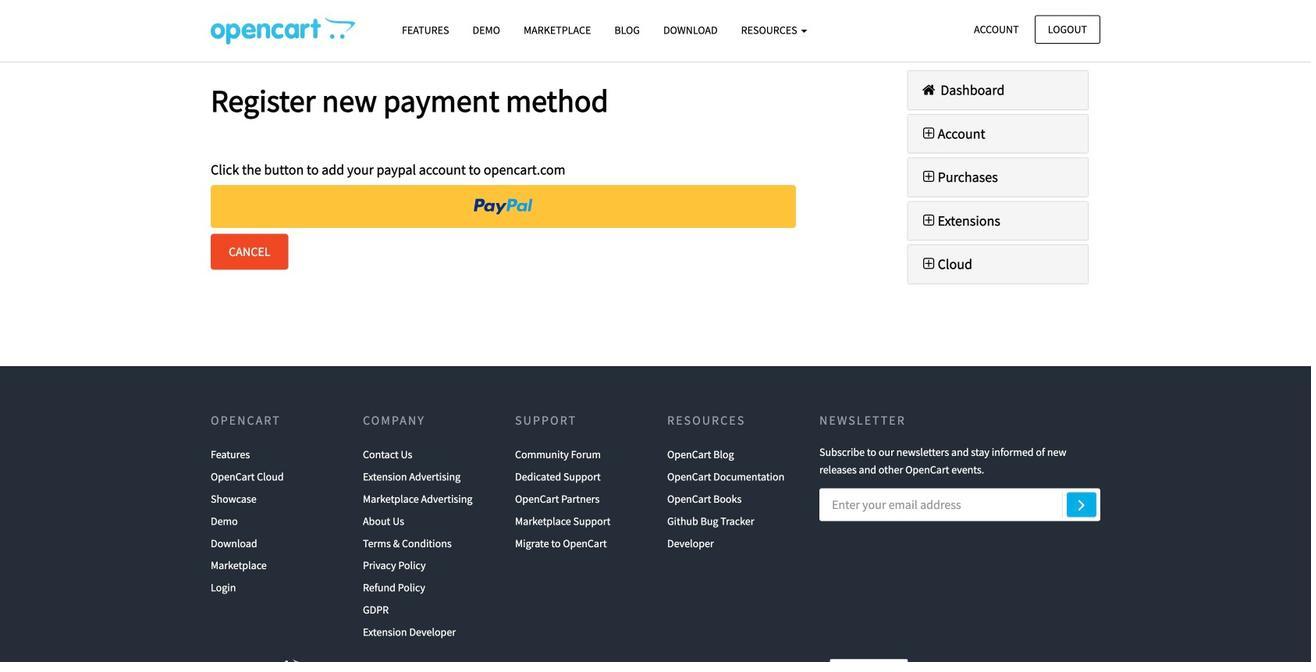 Task type: vqa. For each thing, say whether or not it's contained in the screenshot.
OpenCart - Open Source Shopping Cart Solution "IMAGE"
no



Task type: locate. For each thing, give the bounding box(es) containing it.
1 plus square o image from the top
[[920, 170, 938, 184]]

plus square o image
[[920, 126, 938, 140], [920, 213, 938, 228]]

opencart - add payment method image
[[211, 16, 355, 45]]

0 vertical spatial plus square o image
[[920, 170, 938, 184]]

1 vertical spatial plus square o image
[[920, 213, 938, 228]]

1 vertical spatial plus square o image
[[920, 257, 938, 271]]

facebook marketing partner image
[[830, 659, 908, 662]]

home image
[[920, 83, 938, 97]]

1 plus square o image from the top
[[920, 126, 938, 140]]

plus square o image
[[920, 170, 938, 184], [920, 257, 938, 271]]

0 vertical spatial plus square o image
[[920, 126, 938, 140]]

2 plus square o image from the top
[[920, 257, 938, 271]]



Task type: describe. For each thing, give the bounding box(es) containing it.
opencart image
[[211, 659, 315, 662]]

angle right image
[[1079, 495, 1086, 514]]

2 plus square o image from the top
[[920, 213, 938, 228]]



